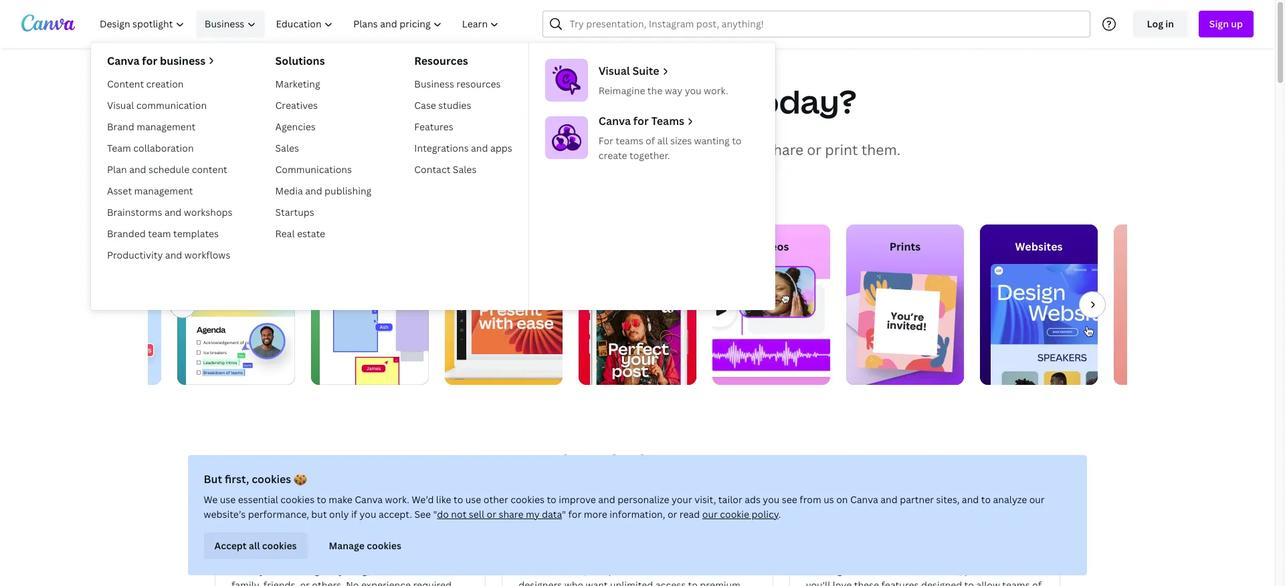 Task type: locate. For each thing, give the bounding box(es) containing it.
case
[[414, 99, 436, 112]]

you right if
[[360, 509, 377, 521]]

2 horizontal spatial for
[[599, 134, 614, 147]]

canva for business link
[[107, 54, 233, 68]]

of inside for teams of all sizes wanting to create together.
[[646, 134, 655, 147]]

canva up contact
[[375, 141, 417, 159]]

1 horizontal spatial of
[[903, 565, 912, 577]]

0 horizontal spatial on
[[372, 565, 384, 577]]

0 vertical spatial of
[[646, 134, 655, 147]]

solopreneurs
[[590, 565, 649, 577]]

for individuals, solopreneurs and freelance designers who want unlimited access to premiu
[[519, 565, 741, 587]]

reimagine the way you work.
[[599, 84, 728, 97]]

sales down it
[[453, 163, 477, 176]]

0 vertical spatial share
[[766, 141, 804, 159]]

0 horizontal spatial "
[[434, 509, 437, 521]]

solutions
[[275, 54, 325, 68]]

and up access
[[652, 565, 669, 577]]

you up policy
[[763, 494, 780, 507]]

0 horizontal spatial our
[[703, 509, 718, 521]]

0 horizontal spatial use
[[220, 494, 236, 507]]

with
[[443, 565, 462, 577]]

visual up brand
[[107, 99, 134, 112]]

business up case studies
[[414, 78, 454, 90]]

canva up designed
[[914, 565, 942, 577]]

0 horizontal spatial visual
[[107, 99, 134, 112]]

0 vertical spatial business
[[205, 17, 244, 30]]

log
[[1147, 17, 1164, 30]]

0 horizontal spatial of
[[646, 134, 655, 147]]

agencies
[[275, 120, 316, 133]]

branded team templates link
[[102, 223, 238, 245]]

1 horizontal spatial share
[[766, 141, 804, 159]]

1 " from the left
[[434, 509, 437, 521]]

1 horizontal spatial for
[[519, 565, 534, 577]]

0 horizontal spatial sales
[[275, 142, 299, 155]]

not
[[452, 509, 467, 521]]

us
[[824, 494, 835, 507]]

accept
[[215, 540, 247, 553]]

1 horizontal spatial work.
[[704, 84, 728, 97]]

on right us
[[837, 494, 848, 507]]

1 horizontal spatial all
[[657, 134, 668, 147]]

share down today?
[[766, 141, 804, 159]]

business up business
[[205, 17, 244, 30]]

asset management
[[107, 185, 193, 197]]

0 horizontal spatial design
[[296, 565, 326, 577]]

of up "together."
[[646, 134, 655, 147]]

you right way
[[685, 84, 702, 97]]

visual communication
[[107, 99, 207, 112]]

0 vertical spatial the
[[648, 84, 663, 97]]

share down the other
[[499, 509, 524, 521]]

sales down agencies
[[275, 142, 299, 155]]

1 vertical spatial on
[[372, 565, 384, 577]]

1 vertical spatial business
[[414, 78, 454, 90]]

visit,
[[695, 494, 717, 507]]

productivity and workflows link
[[102, 245, 238, 266]]

for up family,
[[232, 565, 246, 577]]

business
[[160, 54, 206, 68]]

0 vertical spatial all
[[657, 134, 668, 147]]

canva right us
[[851, 494, 879, 507]]

our down visit,
[[703, 509, 718, 521]]

all right 'accept'
[[249, 540, 260, 553]]

and down communications
[[305, 185, 322, 197]]

features right these
[[882, 579, 919, 587]]

use up website's
[[220, 494, 236, 507]]

of left pro,
[[903, 565, 912, 577]]

accept.
[[379, 509, 413, 521]]

design up 'others.'
[[296, 565, 326, 577]]

perfect
[[521, 449, 603, 478]]

" inside the we use essential cookies to make canva work. we'd like to use other cookies to improve and personalize your visit, tailor ads you see from us on canva and partner sites, and to analyze our website's performance, but only if you accept. see "
[[434, 509, 437, 521]]

templates
[[173, 228, 219, 240]]

0 horizontal spatial share
[[499, 509, 524, 521]]

features up these
[[863, 565, 900, 577]]

features
[[863, 565, 900, 577], [882, 579, 919, 587]]

0 vertical spatial features
[[863, 565, 900, 577]]

for inside for teams of all sizes wanting to create together.
[[599, 134, 614, 147]]

cookies up my
[[511, 494, 545, 507]]

business menu
[[91, 43, 775, 310]]

on inside the we use essential cookies to make canva work. we'd like to use other cookies to improve and personalize your visit, tailor ads you see from us on canva and partner sites, and to analyze our website's performance, but only if you accept. see "
[[837, 494, 848, 507]]

in
[[1166, 17, 1174, 30]]

1 horizontal spatial visual
[[599, 64, 630, 78]]

1 horizontal spatial on
[[837, 494, 848, 507]]

like
[[436, 494, 452, 507]]

all left sizes
[[657, 134, 668, 147]]

management inside 'link'
[[134, 185, 193, 197]]

visual for visual suite
[[599, 64, 630, 78]]

for up designers
[[519, 565, 534, 577]]

0 vertical spatial design
[[635, 80, 737, 123]]

the inside all the great features of canva pro, plus we think you'll love these features designed to allow teams o
[[820, 565, 835, 577]]

the left way
[[648, 84, 663, 97]]

1 horizontal spatial the
[[820, 565, 835, 577]]

see
[[782, 494, 798, 507]]

1 vertical spatial features
[[882, 579, 919, 587]]

you down visual suite
[[568, 80, 628, 123]]

for inside the but first, cookies 🍪 "dialog"
[[569, 509, 582, 521]]

business resources
[[414, 78, 501, 90]]

1 use from the left
[[220, 494, 236, 507]]

brainstorms and workshops
[[107, 206, 233, 219]]

productivity and workflows
[[107, 249, 230, 262]]

1 horizontal spatial our
[[1030, 494, 1045, 507]]

" down improve
[[562, 509, 566, 521]]

data
[[542, 509, 562, 521]]

the for way
[[648, 84, 663, 97]]

cookies up their
[[367, 540, 402, 553]]

websites
[[1015, 240, 1063, 254]]

management down plan and schedule content
[[134, 185, 193, 197]]

for for for anyone to design anything, on their own or with family, friends, or others. no experience required.
[[232, 565, 246, 577]]

1 horizontal spatial create
[[599, 149, 627, 162]]

real estate link
[[270, 223, 377, 245]]

canva up if
[[355, 494, 383, 507]]

teams down canva for teams
[[616, 134, 643, 147]]

what
[[418, 80, 504, 123]]

and right designs
[[720, 141, 745, 159]]

work. up accept.
[[385, 494, 410, 507]]

integrations and apps link
[[409, 138, 518, 159]]

contact sales
[[414, 163, 477, 176]]

or
[[807, 141, 822, 159], [487, 509, 497, 521], [668, 509, 678, 521], [431, 565, 441, 577], [300, 579, 310, 587]]

use up sell
[[466, 494, 482, 507]]

design
[[635, 80, 737, 123], [296, 565, 326, 577]]

we'd
[[412, 494, 434, 507]]

0 vertical spatial on
[[837, 494, 848, 507]]

1 horizontal spatial design
[[635, 80, 737, 123]]

0 vertical spatial sales
[[275, 142, 299, 155]]

for inside for individuals, solopreneurs and freelance designers who want unlimited access to premiu
[[519, 565, 534, 577]]

teams down think
[[1003, 579, 1030, 587]]

it
[[466, 141, 476, 159]]

business for business resources
[[414, 78, 454, 90]]

brand
[[107, 120, 134, 133]]

design for anything,
[[296, 565, 326, 577]]

the inside business "menu"
[[648, 84, 663, 97]]

1 horizontal spatial "
[[562, 509, 566, 521]]

will
[[510, 80, 562, 123]]

0 horizontal spatial for
[[232, 565, 246, 577]]

1 vertical spatial visual
[[107, 99, 134, 112]]

to inside for individuals, solopreneurs and freelance designers who want unlimited access to premiu
[[688, 579, 698, 587]]

1 vertical spatial share
[[499, 509, 524, 521]]

0 horizontal spatial all
[[249, 540, 260, 553]]

media
[[275, 185, 303, 197]]

other
[[484, 494, 509, 507]]

business inside popup button
[[205, 17, 244, 30]]

"
[[434, 509, 437, 521], [562, 509, 566, 521]]

for left teams
[[634, 114, 649, 128]]

think
[[1001, 565, 1024, 577]]

of
[[646, 134, 655, 147], [903, 565, 912, 577]]

canva up professional
[[599, 114, 631, 128]]

makes
[[420, 141, 463, 159]]

plan and schedule content link
[[102, 159, 238, 181]]

1 horizontal spatial teams
[[1003, 579, 1030, 587]]

features link
[[409, 116, 518, 138]]

1 vertical spatial our
[[703, 509, 718, 521]]

only
[[330, 509, 349, 521]]

" right the see
[[434, 509, 437, 521]]

0 vertical spatial our
[[1030, 494, 1045, 507]]

1 vertical spatial of
[[903, 565, 912, 577]]

for inside for anyone to design anything, on their own or with family, friends, or others. no experience required.
[[232, 565, 246, 577]]

our right analyze at right bottom
[[1030, 494, 1045, 507]]

make
[[329, 494, 353, 507]]

for down improve
[[569, 509, 582, 521]]

the
[[648, 84, 663, 97], [820, 565, 835, 577]]

workflows
[[185, 249, 230, 262]]

work. right way
[[704, 84, 728, 97]]

to inside for anyone to design anything, on their own or with family, friends, or others. no experience required.
[[284, 565, 294, 577]]

who
[[565, 579, 584, 587]]

all
[[806, 565, 818, 577]]

business inside "menu"
[[414, 78, 454, 90]]

0 horizontal spatial work.
[[385, 494, 410, 507]]

on up experience at the bottom of the page
[[372, 565, 384, 577]]

or left read
[[668, 509, 678, 521]]

all the great features of canva pro, plus we think you'll love these features designed to allow teams o
[[806, 565, 1042, 587]]

and down asset management 'link'
[[165, 206, 182, 219]]

0 horizontal spatial business
[[205, 17, 244, 30]]

on
[[837, 494, 848, 507], [372, 565, 384, 577]]

for for for individuals, solopreneurs and freelance designers who want unlimited access to premiu
[[519, 565, 534, 577]]

0 vertical spatial work.
[[704, 84, 728, 97]]

0 vertical spatial visual
[[599, 64, 630, 78]]

them.
[[862, 141, 901, 159]]

for down canva for teams
[[599, 134, 614, 147]]

marketing link
[[270, 74, 377, 95]]

0 vertical spatial teams
[[616, 134, 643, 147]]

create right apps
[[531, 141, 574, 159]]

case studies link
[[409, 95, 518, 116]]

and down branded team templates link
[[165, 249, 182, 262]]

or right sell
[[487, 509, 497, 521]]

we use essential cookies to make canva work. we'd like to use other cookies to improve and personalize your visit, tailor ads you see from us on canva and partner sites, and to analyze our website's performance, but only if you accept. see "
[[204, 494, 1045, 521]]

0 horizontal spatial the
[[648, 84, 663, 97]]

0 vertical spatial management
[[137, 120, 196, 133]]

1 vertical spatial the
[[820, 565, 835, 577]]

work. inside business "menu"
[[704, 84, 728, 97]]

1 vertical spatial teams
[[1003, 579, 1030, 587]]

but first, cookies 🍪 dialog
[[188, 456, 1087, 576]]

1 vertical spatial work.
[[385, 494, 410, 507]]

the up you'll
[[820, 565, 835, 577]]

design up sizes
[[635, 80, 737, 123]]

all inside button
[[249, 540, 260, 553]]

all
[[657, 134, 668, 147], [249, 540, 260, 553]]

resources
[[457, 78, 501, 90]]

required.
[[413, 579, 454, 587]]

collaboration
[[133, 142, 194, 155]]

management down visual communication link
[[137, 120, 196, 133]]

for
[[142, 54, 157, 68], [634, 114, 649, 128], [636, 449, 669, 478], [569, 509, 582, 521]]

share
[[766, 141, 804, 159], [499, 509, 524, 521]]

policy
[[752, 509, 779, 521]]

1 vertical spatial design
[[296, 565, 326, 577]]

and right plan
[[129, 163, 146, 176]]

or up required.
[[431, 565, 441, 577]]

design inside for anyone to design anything, on their own or with family, friends, or others. no experience required.
[[296, 565, 326, 577]]

1 horizontal spatial use
[[466, 494, 482, 507]]

0 horizontal spatial teams
[[616, 134, 643, 147]]

top level navigation element
[[91, 11, 775, 310]]

today?
[[744, 80, 857, 123]]

1 vertical spatial all
[[249, 540, 260, 553]]

the for great
[[820, 565, 835, 577]]

experience
[[361, 579, 411, 587]]

None search field
[[543, 11, 1090, 37]]

1 horizontal spatial sales
[[453, 163, 477, 176]]

design for today?
[[635, 80, 737, 123]]

visual up reimagine
[[599, 64, 630, 78]]

.
[[779, 509, 781, 521]]

create left "together."
[[599, 149, 627, 162]]

1 vertical spatial management
[[134, 185, 193, 197]]

1 horizontal spatial business
[[414, 78, 454, 90]]



Task type: describe. For each thing, give the bounding box(es) containing it.
management for asset management
[[134, 185, 193, 197]]

brand management link
[[102, 116, 238, 138]]

business for business
[[205, 17, 244, 30]]

management for brand management
[[137, 120, 196, 133]]

together.
[[630, 149, 670, 162]]

unlimited
[[610, 579, 653, 587]]

share inside the but first, cookies 🍪 "dialog"
[[499, 509, 524, 521]]

from
[[800, 494, 822, 507]]

and left apps
[[471, 142, 488, 155]]

business resources link
[[409, 74, 518, 95]]

creatives link
[[270, 95, 377, 116]]

or left 'others.'
[[300, 579, 310, 587]]

improve
[[559, 494, 596, 507]]

anything,
[[328, 565, 370, 577]]

canva for business
[[107, 54, 206, 68]]

designs
[[665, 141, 716, 159]]

reimagine
[[599, 84, 645, 97]]

content
[[107, 78, 144, 90]]

cookies up anyone
[[263, 540, 297, 553]]

partner
[[900, 494, 935, 507]]

team collaboration
[[107, 142, 194, 155]]

pro,
[[945, 565, 963, 577]]

our inside the we use essential cookies to make canva work. we'd like to use other cookies to improve and personalize your visit, tailor ads you see from us on canva and partner sites, and to analyze our website's performance, but only if you accept. see "
[[1030, 494, 1045, 507]]

plus
[[965, 565, 984, 577]]

but first, cookies 🍪
[[204, 472, 308, 487]]

0 horizontal spatial create
[[531, 141, 574, 159]]

easy
[[479, 141, 510, 159]]

for anyone to design anything, on their own or with family, friends, or others. no experience required.
[[232, 565, 462, 587]]

canva for teams
[[599, 114, 684, 128]]

read
[[680, 509, 700, 521]]

communications link
[[270, 159, 377, 181]]

on inside for anyone to design anything, on their own or with family, friends, or others. no experience required.
[[372, 565, 384, 577]]

sign up button
[[1199, 11, 1254, 37]]

own
[[410, 565, 429, 577]]

2 " from the left
[[562, 509, 566, 521]]

canva up anyone
[[232, 531, 281, 553]]

2 use from the left
[[466, 494, 482, 507]]

visual for visual communication
[[107, 99, 134, 112]]

cookies down 🍪
[[281, 494, 315, 507]]

communications
[[275, 163, 352, 176]]

print
[[825, 141, 858, 159]]

branded team templates
[[107, 228, 219, 240]]

up
[[1231, 17, 1243, 30]]

teams inside for teams of all sizes wanting to create together.
[[616, 134, 643, 147]]

for right fit
[[636, 449, 669, 478]]

creation
[[146, 78, 184, 90]]

asset management link
[[102, 181, 238, 202]]

accept all cookies button
[[204, 533, 308, 560]]

content creation link
[[102, 74, 238, 95]]

family,
[[232, 579, 261, 587]]

you inside business "menu"
[[685, 84, 702, 97]]

sell
[[469, 509, 485, 521]]

contact
[[414, 163, 451, 176]]

free
[[285, 531, 320, 553]]

first,
[[225, 472, 249, 487]]

freelance
[[671, 565, 713, 577]]

more
[[584, 509, 608, 521]]

brand management
[[107, 120, 196, 133]]

canva up "content"
[[107, 54, 139, 68]]

individuals,
[[536, 565, 587, 577]]

teams
[[651, 114, 684, 128]]

real
[[275, 228, 295, 240]]

apps
[[490, 142, 512, 155]]

schedule
[[149, 163, 190, 176]]

team
[[148, 228, 171, 240]]

create inside for teams of all sizes wanting to create together.
[[599, 149, 627, 162]]

real estate
[[275, 228, 325, 240]]

business button
[[196, 11, 265, 37]]

website's
[[204, 509, 246, 521]]

cookies up essential in the bottom left of the page
[[252, 472, 292, 487]]

teams inside all the great features of canva pro, plus we think you'll love these features designed to allow teams o
[[1003, 579, 1030, 587]]

their
[[386, 565, 407, 577]]

canva inside all the great features of canva pro, plus we think you'll love these features designed to allow teams o
[[914, 565, 942, 577]]

publishing
[[325, 185, 372, 197]]

a perfect fit for everyone
[[501, 449, 775, 478]]

for for for teams of all sizes wanting to create together.
[[599, 134, 614, 147]]

our cookie policy link
[[703, 509, 779, 521]]

manage cookies button
[[319, 533, 412, 560]]

asset
[[107, 185, 132, 197]]

Try presentation, Instagram post, anything! search field
[[570, 11, 1082, 37]]

access
[[656, 579, 686, 587]]

studies
[[439, 99, 471, 112]]

visual communication link
[[102, 95, 238, 116]]

case studies
[[414, 99, 471, 112]]

work. inside the we use essential cookies to make canva work. we'd like to use other cookies to improve and personalize your visit, tailor ads you see from us on canva and partner sites, and to analyze our website's performance, but only if you accept. see "
[[385, 494, 410, 507]]

log in button
[[1133, 11, 1188, 37]]

tailor
[[719, 494, 743, 507]]

do not sell or share my data link
[[437, 509, 562, 521]]

to inside for teams of all sizes wanting to create together.
[[732, 134, 742, 147]]

and inside for individuals, solopreneurs and freelance designers who want unlimited access to premiu
[[652, 565, 669, 577]]

workshops
[[184, 206, 233, 219]]

integrations and apps
[[414, 142, 512, 155]]

fit
[[608, 449, 631, 478]]

and left 'partner'
[[881, 494, 898, 507]]

ads
[[745, 494, 761, 507]]

but
[[204, 472, 223, 487]]

wanting
[[694, 134, 730, 147]]

for up content creation
[[142, 54, 157, 68]]

or left the 'print'
[[807, 141, 822, 159]]

manage
[[329, 540, 365, 553]]

and up do not sell or share my data " for more information, or read our cookie policy .
[[599, 494, 616, 507]]

sizes
[[670, 134, 692, 147]]

all inside for teams of all sizes wanting to create together.
[[657, 134, 668, 147]]

essential
[[238, 494, 279, 507]]

to inside all the great features of canva pro, plus we think you'll love these features designed to allow teams o
[[965, 579, 974, 587]]

docs
[[223, 240, 249, 254]]

canva free
[[232, 531, 320, 553]]

canva makes it easy to create professional designs and to share or print them.
[[375, 141, 901, 159]]

and right 'sites,'
[[962, 494, 980, 507]]

sign
[[1210, 17, 1229, 30]]

manage cookies
[[329, 540, 402, 553]]

1 vertical spatial sales
[[453, 163, 477, 176]]

creatives
[[275, 99, 318, 112]]

anyone
[[249, 565, 282, 577]]

startups
[[275, 206, 314, 219]]

professional
[[578, 141, 661, 159]]

of inside all the great features of canva pro, plus we think you'll love these features designed to allow teams o
[[903, 565, 912, 577]]

branded
[[107, 228, 146, 240]]

team
[[107, 142, 131, 155]]

startups link
[[270, 202, 377, 223]]

sign up
[[1210, 17, 1243, 30]]



Task type: vqa. For each thing, say whether or not it's contained in the screenshot.
need
no



